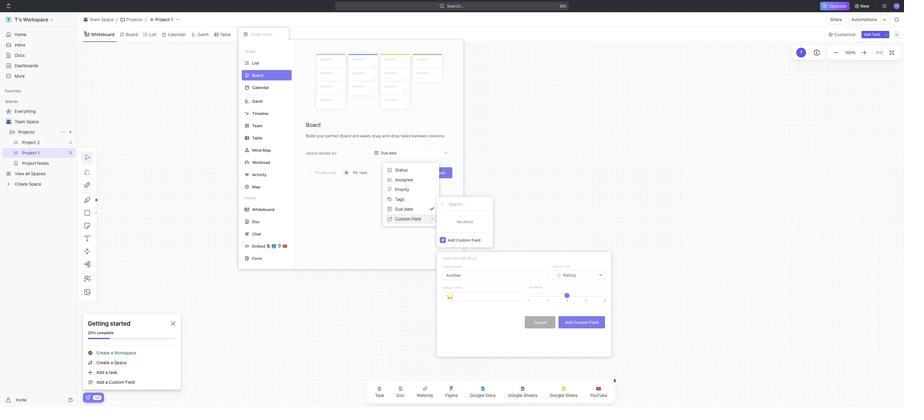 Task type: locate. For each thing, give the bounding box(es) containing it.
sidebar navigation
[[0, 12, 78, 408]]

1
[[171, 17, 173, 22], [529, 299, 530, 303]]

1 vertical spatial due date
[[395, 207, 413, 212]]

due
[[381, 151, 388, 156], [395, 207, 403, 212]]

1 horizontal spatial doc
[[397, 393, 405, 398]]

type
[[563, 265, 571, 269], [454, 286, 462, 290]]

team space
[[89, 17, 114, 22], [15, 119, 39, 124]]

tags button
[[385, 195, 437, 205]]

google docs
[[470, 393, 496, 398]]

1 vertical spatial 1
[[529, 299, 530, 303]]

cancel button
[[525, 317, 556, 329]]

whiteboard left board link
[[91, 32, 115, 37]]

1 vertical spatial list
[[252, 60, 259, 65]]

0 vertical spatial add custom field
[[448, 238, 481, 243]]

1 vertical spatial projects link
[[18, 127, 58, 137]]

add custom field button
[[437, 233, 493, 248]]

add
[[864, 32, 871, 37], [425, 171, 433, 175], [448, 238, 455, 243], [443, 257, 450, 261], [565, 320, 573, 325], [96, 370, 104, 375], [96, 380, 104, 385]]

team down the timeline
[[252, 123, 262, 128]]

projects link
[[119, 16, 144, 23], [18, 127, 58, 137]]

google for google sheets
[[508, 393, 523, 398]]

0 vertical spatial task
[[872, 32, 881, 37]]

custom down task
[[109, 380, 124, 385]]

0 vertical spatial type
[[563, 265, 571, 269]]

no items
[[457, 220, 473, 224]]

google sheets
[[508, 393, 538, 398]]

0 vertical spatial whiteboard
[[91, 32, 115, 37]]

0 horizontal spatial /
[[116, 17, 118, 22]]

team down spaces
[[15, 119, 25, 124]]

user group image
[[84, 18, 88, 21], [6, 120, 11, 124]]

task
[[872, 32, 881, 37], [375, 393, 384, 398]]

0 horizontal spatial space
[[27, 119, 39, 124]]

1 horizontal spatial docs
[[486, 393, 496, 398]]

list down project 1 link
[[149, 32, 157, 37]]

Search... text field
[[449, 200, 490, 209]]

custom down no items
[[456, 238, 471, 243]]

chat
[[252, 232, 261, 237]]

calendar
[[168, 32, 186, 37], [252, 85, 269, 90]]

custom up name
[[451, 257, 466, 261]]

due date up custom field
[[395, 207, 413, 212]]

started
[[110, 320, 130, 327]]

1 create from the top
[[96, 351, 110, 356]]

tree containing team space
[[2, 107, 75, 189]]

0 vertical spatial doc
[[252, 219, 260, 224]]

gantt
[[197, 32, 209, 37], [252, 99, 263, 104]]

due inside button
[[395, 207, 403, 212]]

date inside button
[[404, 207, 413, 212]]

by:
[[332, 151, 338, 155]]

task left doc button
[[375, 393, 384, 398]]

1 vertical spatial team space
[[15, 119, 39, 124]]

task button
[[370, 383, 389, 402]]

0 horizontal spatial 1
[[171, 17, 173, 22]]

1 vertical spatial whiteboard
[[252, 207, 274, 212]]

due date inside button
[[395, 207, 413, 212]]

2 horizontal spatial google
[[550, 393, 564, 398]]

docs
[[15, 53, 25, 58], [486, 393, 496, 398]]

0 horizontal spatial task
[[375, 393, 384, 398]]

0 vertical spatial space
[[101, 17, 114, 22]]

date for due date dropdown button
[[389, 151, 397, 156]]

custom down 4
[[574, 320, 589, 325]]

date inside dropdown button
[[389, 151, 397, 156]]

1 horizontal spatial type
[[563, 265, 571, 269]]

table right gantt link
[[220, 32, 231, 37]]

team
[[89, 17, 100, 22], [15, 119, 25, 124], [252, 123, 262, 128]]

rating button
[[554, 270, 605, 281]]

workspace
[[114, 351, 136, 356]]

2 vertical spatial add custom field
[[565, 320, 599, 325]]

0 vertical spatial table
[[220, 32, 231, 37]]

team space down spaces
[[15, 119, 39, 124]]

add task button
[[862, 31, 883, 38]]

1 vertical spatial create
[[96, 360, 110, 366]]

0 horizontal spatial calendar
[[168, 32, 186, 37]]

calendar down project 1
[[168, 32, 186, 37]]

project
[[155, 17, 170, 22]]

status button
[[385, 165, 437, 175]]

0 vertical spatial projects link
[[119, 16, 144, 23]]

custom field
[[395, 216, 421, 222]]

add custom field inside dropdown button
[[448, 238, 481, 243]]

due inside dropdown button
[[381, 151, 388, 156]]

0 horizontal spatial projects link
[[18, 127, 58, 137]]

table link
[[219, 30, 231, 39]]

0 horizontal spatial user group image
[[6, 120, 11, 124]]

2 google from the left
[[508, 393, 523, 398]]

1 vertical spatial space
[[27, 119, 39, 124]]

1 vertical spatial docs
[[486, 393, 496, 398]]

team up whiteboard link
[[89, 17, 100, 22]]

0 horizontal spatial projects
[[18, 130, 35, 135]]

0 horizontal spatial list
[[149, 32, 157, 37]]

1 vertical spatial calendar
[[252, 85, 269, 90]]

team inside sidebar navigation
[[15, 119, 25, 124]]

0 vertical spatial create
[[96, 351, 110, 356]]

a up create a space at the bottom left of the page
[[111, 351, 113, 356]]

share button
[[827, 15, 846, 24]]

1 horizontal spatial /
[[145, 17, 147, 22]]

due for due date dropdown button
[[381, 151, 388, 156]]

0 vertical spatial projects
[[126, 17, 143, 22]]

1 horizontal spatial user group image
[[84, 18, 88, 21]]

1 horizontal spatial google
[[508, 393, 523, 398]]

type up rating
[[563, 265, 571, 269]]

1 vertical spatial task
[[375, 393, 384, 398]]

1 horizontal spatial team space link
[[82, 16, 115, 23]]

0 horizontal spatial team space link
[[15, 117, 74, 127]]

google inside "button"
[[550, 393, 564, 398]]

add custom field inside button
[[565, 320, 599, 325]]

date up custom field
[[404, 207, 413, 212]]

tree
[[2, 107, 75, 189]]

1 vertical spatial team space link
[[15, 117, 74, 127]]

0 horizontal spatial team space
[[15, 119, 39, 124]]

gantt left table link
[[197, 32, 209, 37]]

group
[[306, 151, 318, 155]]

date up status
[[389, 151, 397, 156]]

type inside the emoji type ⭐
[[454, 286, 462, 290]]

table up mind
[[252, 135, 262, 140]]

1 horizontal spatial projects
[[126, 17, 143, 22]]

1 vertical spatial map
[[252, 184, 260, 189]]

google slides button
[[545, 383, 583, 402]]

1 horizontal spatial map
[[263, 148, 271, 153]]

inbox
[[15, 42, 25, 47]]

due date button
[[385, 205, 437, 214]]

map right mind
[[263, 148, 271, 153]]

0 horizontal spatial google
[[470, 393, 485, 398]]

create up create a space at the bottom left of the page
[[96, 351, 110, 356]]

1 vertical spatial table
[[252, 135, 262, 140]]

type for emoji type ⭐
[[454, 286, 462, 290]]

google left slides
[[550, 393, 564, 398]]

0 vertical spatial due date
[[381, 151, 397, 156]]

3 google from the left
[[550, 393, 564, 398]]

add inside dropdown button
[[448, 238, 455, 243]]

add custom field down 4
[[565, 320, 599, 325]]

google sheets button
[[503, 383, 543, 402]]

due date for due date dropdown button
[[381, 151, 397, 156]]

0 horizontal spatial date
[[389, 151, 397, 156]]

google
[[470, 393, 485, 398], [508, 393, 523, 398], [550, 393, 564, 398]]

doc right "task" button
[[397, 393, 405, 398]]

gantt up the timeline
[[252, 99, 263, 104]]

1 vertical spatial doc
[[397, 393, 405, 398]]

team space up whiteboard link
[[89, 17, 114, 22]]

0 horizontal spatial due
[[381, 151, 388, 156]]

emoji
[[443, 286, 453, 290]]

Enter name... text field
[[443, 270, 549, 280]]

1 vertical spatial due
[[395, 207, 403, 212]]

0 horizontal spatial type
[[454, 286, 462, 290]]

tags
[[395, 197, 405, 202]]

1 horizontal spatial date
[[404, 207, 413, 212]]

1 right project
[[171, 17, 173, 22]]

google left sheets
[[508, 393, 523, 398]]

0 horizontal spatial docs
[[15, 53, 25, 58]]

1 horizontal spatial whiteboard
[[252, 207, 274, 212]]

1 horizontal spatial board
[[306, 122, 321, 128]]

whiteboard up chat on the bottom left of the page
[[252, 207, 274, 212]]

docs link
[[2, 51, 75, 60]]

task down automations "button"
[[872, 32, 881, 37]]

spaces
[[5, 99, 18, 104]]

1 horizontal spatial 1
[[529, 299, 530, 303]]

1 horizontal spatial gantt
[[252, 99, 263, 104]]

Enter name... field
[[251, 32, 284, 37]]

projects
[[126, 17, 143, 22], [18, 130, 35, 135]]

google inside 'button'
[[470, 393, 485, 398]]

1 horizontal spatial due
[[395, 207, 403, 212]]

due date
[[381, 151, 397, 156], [395, 207, 413, 212]]

a for space
[[111, 360, 113, 366]]

add custom field up name
[[443, 257, 477, 261]]

date
[[389, 151, 397, 156], [404, 207, 413, 212]]

0 vertical spatial due
[[381, 151, 388, 156]]

calendar up the timeline
[[252, 85, 269, 90]]

a left task
[[105, 370, 108, 375]]

list down view
[[252, 60, 259, 65]]

1 horizontal spatial calendar
[[252, 85, 269, 90]]

no
[[457, 220, 462, 224]]

1 vertical spatial type
[[454, 286, 462, 290]]

due date up status
[[381, 151, 397, 156]]

0 vertical spatial user group image
[[84, 18, 88, 21]]

upgrade link
[[821, 2, 850, 10]]

1 vertical spatial projects
[[18, 130, 35, 135]]

task
[[109, 370, 117, 375]]

table
[[220, 32, 231, 37], [252, 135, 262, 140]]

google right figma
[[470, 393, 485, 398]]

1 vertical spatial user group image
[[6, 120, 11, 124]]

0 horizontal spatial doc
[[252, 219, 260, 224]]

type right emoji
[[454, 286, 462, 290]]

2 vertical spatial space
[[114, 360, 127, 366]]

0 vertical spatial team space
[[89, 17, 114, 22]]

a up task
[[111, 360, 113, 366]]

0 vertical spatial list
[[149, 32, 157, 37]]

custom inside button
[[574, 320, 589, 325]]

1 down number
[[529, 299, 530, 303]]

new
[[861, 3, 870, 9]]

0 horizontal spatial board
[[126, 32, 138, 37]]

home link
[[2, 30, 75, 39]]

a for workspace
[[111, 351, 113, 356]]

2 create from the top
[[96, 360, 110, 366]]

1/4
[[95, 396, 100, 400]]

cancel
[[534, 320, 547, 325]]

2 horizontal spatial space
[[114, 360, 127, 366]]

0 vertical spatial docs
[[15, 53, 25, 58]]

onboarding checklist button image
[[85, 396, 90, 400]]

create up add a task
[[96, 360, 110, 366]]

slides
[[566, 393, 578, 398]]

mind map
[[252, 148, 271, 153]]

doc inside button
[[397, 393, 405, 398]]

1 vertical spatial date
[[404, 207, 413, 212]]

close image
[[171, 322, 175, 326]]

projects inside sidebar navigation
[[18, 130, 35, 135]]

team space link
[[82, 16, 115, 23], [15, 117, 74, 127]]

map down activity
[[252, 184, 260, 189]]

2 / from the left
[[145, 17, 147, 22]]

add board
[[425, 171, 445, 175]]

google inside button
[[508, 393, 523, 398]]

doc up chat on the bottom left of the page
[[252, 219, 260, 224]]

field
[[412, 216, 421, 222], [472, 238, 481, 243], [467, 257, 477, 261], [443, 265, 452, 269], [553, 265, 562, 269], [590, 320, 599, 325], [125, 380, 135, 385]]

0 horizontal spatial gantt
[[197, 32, 209, 37]]

list
[[149, 32, 157, 37], [252, 60, 259, 65]]

0 horizontal spatial table
[[220, 32, 231, 37]]

board link
[[125, 30, 138, 39]]

1 horizontal spatial table
[[252, 135, 262, 140]]

project 1 link
[[148, 16, 175, 23]]

0 vertical spatial gantt
[[197, 32, 209, 37]]

view button
[[239, 30, 258, 39]]

a down add a task
[[105, 380, 108, 385]]

due date inside dropdown button
[[381, 151, 397, 156]]

add custom field down no items
[[448, 238, 481, 243]]

0 vertical spatial date
[[389, 151, 397, 156]]

2 horizontal spatial board
[[434, 171, 445, 175]]

getting
[[88, 320, 109, 327]]

1 google from the left
[[470, 393, 485, 398]]

0 horizontal spatial team
[[15, 119, 25, 124]]



Task type: describe. For each thing, give the bounding box(es) containing it.
automations
[[852, 17, 877, 22]]

assignee button
[[385, 175, 437, 185]]

group board by:
[[306, 151, 338, 155]]

share
[[831, 17, 842, 22]]

4
[[585, 299, 587, 303]]

favorites
[[5, 89, 21, 93]]

1 / from the left
[[116, 17, 118, 22]]

1 vertical spatial gantt
[[252, 99, 263, 104]]

a for task
[[105, 370, 108, 375]]

website button
[[412, 383, 438, 402]]

sheets
[[524, 393, 538, 398]]

dashboards link
[[2, 61, 75, 71]]

create for create a workspace
[[96, 351, 110, 356]]

youtube button
[[585, 383, 612, 402]]

2 vertical spatial board
[[434, 171, 445, 175]]

1 vertical spatial board
[[306, 122, 321, 128]]

invite
[[16, 398, 27, 403]]

board
[[319, 151, 331, 155]]

25% complete
[[88, 331, 114, 336]]

emoji type ⭐
[[443, 286, 462, 301]]

name
[[453, 265, 462, 269]]

dashboards
[[15, 63, 38, 68]]

google docs button
[[465, 383, 501, 402]]

1 horizontal spatial space
[[101, 17, 114, 22]]

gantt link
[[196, 30, 209, 39]]

view
[[246, 32, 256, 37]]

inbox link
[[2, 40, 75, 50]]

figma button
[[441, 383, 463, 402]]

google for google docs
[[470, 393, 485, 398]]

add task
[[864, 32, 881, 37]]

rating
[[563, 273, 576, 278]]

items
[[463, 220, 473, 224]]

date for due date button
[[404, 207, 413, 212]]

view button
[[239, 27, 258, 42]]

1 horizontal spatial team space
[[89, 17, 114, 22]]

activity
[[252, 172, 267, 177]]

projects link inside tree
[[18, 127, 58, 137]]

t
[[800, 50, 803, 55]]

⌘k
[[560, 3, 567, 9]]

number
[[529, 286, 543, 289]]

a for custom
[[105, 380, 108, 385]]

tree inside sidebar navigation
[[2, 107, 75, 189]]

0 vertical spatial 1
[[171, 17, 173, 22]]

figma
[[446, 393, 458, 398]]

0 vertical spatial map
[[263, 148, 271, 153]]

custom down due date button
[[395, 216, 411, 222]]

priority button
[[385, 185, 437, 195]]

due date for due date button
[[395, 207, 413, 212]]

docs inside sidebar navigation
[[15, 53, 25, 58]]

website
[[417, 393, 433, 398]]

form
[[252, 256, 262, 261]]

0 vertical spatial calendar
[[168, 32, 186, 37]]

create a workspace
[[96, 351, 136, 356]]

onboarding checklist button element
[[85, 396, 90, 400]]

0 horizontal spatial map
[[252, 184, 260, 189]]

project 1
[[155, 17, 173, 22]]

timeline
[[252, 111, 268, 116]]

create a space
[[96, 360, 127, 366]]

0 vertical spatial team space link
[[82, 16, 115, 23]]

priority
[[395, 187, 409, 192]]

docs inside 'button'
[[486, 393, 496, 398]]

1 horizontal spatial projects link
[[119, 16, 144, 23]]

0 vertical spatial board
[[126, 32, 138, 37]]

2 horizontal spatial team
[[252, 123, 262, 128]]

search...
[[447, 3, 465, 9]]

due for due date button
[[395, 207, 403, 212]]

list link
[[148, 30, 157, 39]]

google for google slides
[[550, 393, 564, 398]]

5
[[604, 299, 606, 303]]

0 horizontal spatial whiteboard
[[91, 32, 115, 37]]

upgrade
[[829, 3, 847, 9]]

calendar link
[[167, 30, 186, 39]]

assignee
[[395, 177, 413, 182]]

type for field type
[[563, 265, 571, 269]]

3
[[566, 299, 568, 303]]

favorites button
[[2, 88, 24, 95]]

embed
[[252, 244, 265, 249]]

1 horizontal spatial task
[[872, 32, 881, 37]]

2
[[547, 299, 549, 303]]

workload
[[252, 160, 270, 165]]

status
[[395, 167, 408, 173]]

new button
[[852, 1, 874, 11]]

field inside button
[[590, 320, 599, 325]]

1 horizontal spatial list
[[252, 60, 259, 65]]

google slides
[[550, 393, 578, 398]]

space inside sidebar navigation
[[27, 119, 39, 124]]

⭐ button
[[443, 291, 524, 301]]

field name
[[443, 265, 462, 269]]

customize button
[[827, 30, 858, 39]]

automations button
[[849, 15, 881, 24]]

due date button
[[370, 149, 453, 158]]

whiteboard link
[[90, 30, 115, 39]]

100% button
[[844, 49, 857, 56]]

create for create a space
[[96, 360, 110, 366]]

complete
[[97, 331, 114, 336]]

25%
[[88, 331, 96, 336]]

youtube
[[590, 393, 607, 398]]

add custom field button
[[559, 317, 605, 329]]

doc button
[[392, 383, 410, 402]]

team space inside tree
[[15, 119, 39, 124]]

100%
[[845, 50, 856, 55]]

add a custom field
[[96, 380, 135, 385]]

user group image inside sidebar navigation
[[6, 120, 11, 124]]

home
[[15, 32, 26, 37]]

1 vertical spatial add custom field
[[443, 257, 477, 261]]

field type
[[553, 265, 571, 269]]

mind
[[252, 148, 262, 153]]

1 horizontal spatial team
[[89, 17, 100, 22]]

custom field button
[[385, 214, 437, 224]]



Task type: vqa. For each thing, say whether or not it's contained in the screenshot.
DO to the bottom
no



